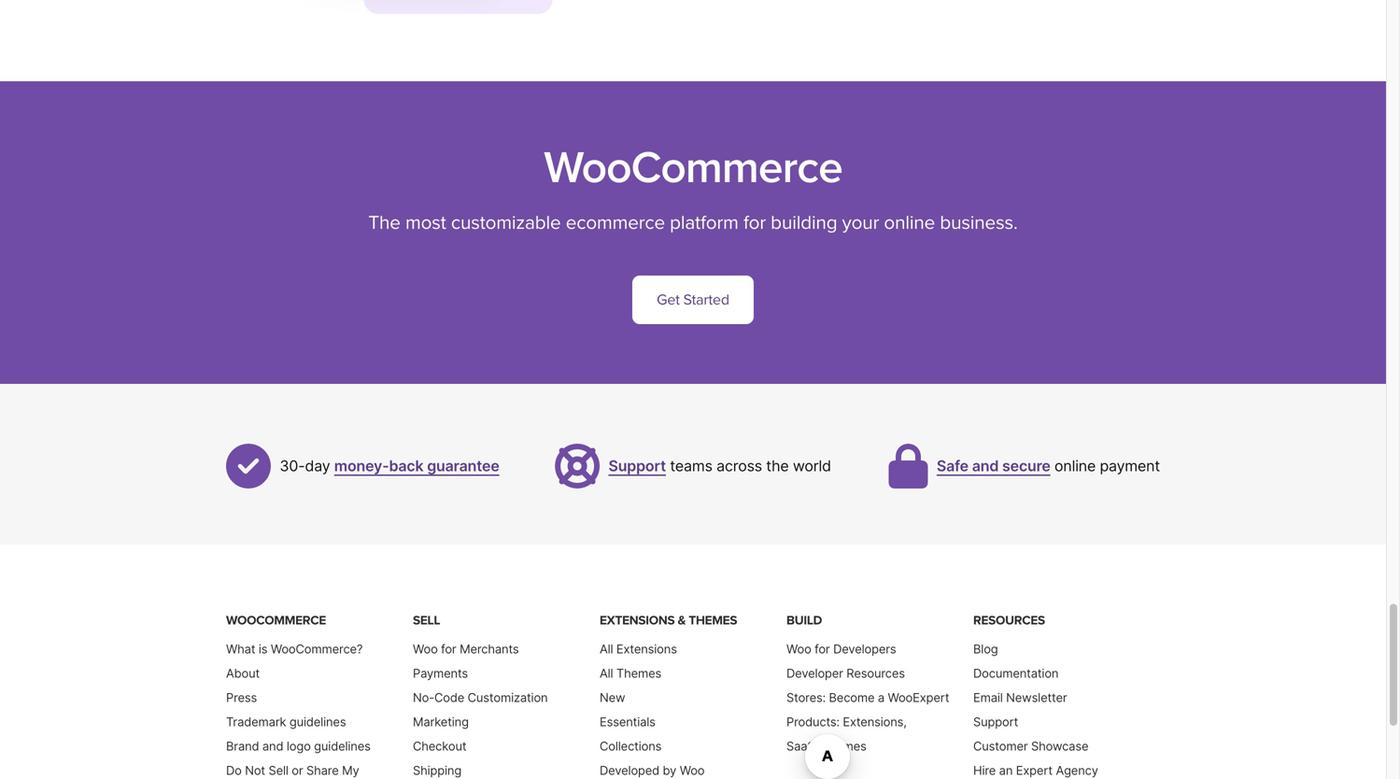 Task type: vqa. For each thing, say whether or not it's contained in the screenshot.


Task type: locate. For each thing, give the bounding box(es) containing it.
woo
[[413, 642, 438, 656], [787, 642, 812, 656], [680, 763, 705, 778]]

stores: become a wooexpert
[[787, 691, 950, 705]]

extensions
[[600, 613, 675, 628], [617, 642, 677, 656]]

0 vertical spatial online
[[884, 211, 935, 234]]

marketing
[[413, 715, 469, 729]]

2 horizontal spatial for
[[815, 642, 830, 656]]

themes
[[689, 613, 737, 628], [617, 666, 662, 681]]

1 vertical spatial extensions
[[617, 642, 677, 656]]

1 horizontal spatial themes
[[689, 613, 737, 628]]

merchants
[[460, 642, 519, 656]]

by
[[663, 763, 677, 778]]

0 vertical spatial sell
[[413, 613, 440, 628]]

stores:
[[787, 691, 826, 705]]

support teams across the world
[[609, 457, 831, 475]]

0 horizontal spatial online
[[884, 211, 935, 234]]

secure
[[1003, 457, 1051, 475]]

developed by woo
[[600, 763, 705, 778]]

0 vertical spatial guidelines
[[289, 715, 346, 729]]

1 vertical spatial themes
[[617, 666, 662, 681]]

0 vertical spatial themes
[[689, 613, 737, 628]]

an
[[999, 763, 1013, 778]]

checkout link
[[413, 739, 467, 754]]

0 horizontal spatial resources
[[847, 666, 905, 681]]

1 all from the top
[[600, 642, 613, 656]]

0 vertical spatial and
[[972, 457, 999, 475]]

sell left or
[[269, 763, 288, 778]]

0 horizontal spatial sell
[[269, 763, 288, 778]]

1 horizontal spatial woo
[[680, 763, 705, 778]]

documentation link
[[974, 666, 1059, 681]]

all themes link
[[600, 666, 662, 681]]

1 horizontal spatial sell
[[413, 613, 440, 628]]

woo up payments link
[[413, 642, 438, 656]]

and left logo
[[262, 739, 283, 754]]

hire an expert agency
[[974, 763, 1099, 778]]

what is woocommerce?
[[226, 642, 363, 656]]

woo down build
[[787, 642, 812, 656]]

do not sell or share my link
[[226, 763, 359, 779]]

all extensions
[[600, 642, 677, 656]]

1 horizontal spatial for
[[744, 211, 766, 234]]

guidelines up my
[[314, 739, 371, 754]]

resources up the stores: become a wooexpert
[[847, 666, 905, 681]]

newsletter
[[1006, 691, 1068, 705]]

0 horizontal spatial woo
[[413, 642, 438, 656]]

support
[[609, 457, 666, 475], [974, 715, 1019, 729]]

guidelines
[[289, 715, 346, 729], [314, 739, 371, 754]]

is
[[259, 642, 268, 656]]

what is woocommerce? link
[[226, 642, 363, 656]]

1 horizontal spatial woocommerce
[[544, 141, 843, 195]]

trademark
[[226, 715, 286, 729]]

safe and secure link
[[937, 457, 1051, 475]]

collections link
[[600, 739, 662, 754]]

and right safe
[[972, 457, 999, 475]]

online right your
[[884, 211, 935, 234]]

blog link
[[974, 642, 998, 656]]

for
[[744, 211, 766, 234], [441, 642, 457, 656], [815, 642, 830, 656]]

about link
[[226, 666, 260, 681]]

2 all from the top
[[600, 666, 613, 681]]

developer resources
[[787, 666, 905, 681]]

safe and secure online payment
[[937, 457, 1160, 475]]

for for build
[[815, 642, 830, 656]]

for left building on the top of the page
[[744, 211, 766, 234]]

sell
[[413, 613, 440, 628], [269, 763, 288, 778]]

for up the developer
[[815, 642, 830, 656]]

0 horizontal spatial and
[[262, 739, 283, 754]]

support for support
[[974, 715, 1019, 729]]

sell inside do not sell or share my
[[269, 763, 288, 778]]

1 vertical spatial support
[[974, 715, 1019, 729]]

customer showcase link
[[974, 739, 1089, 754]]

online right secure
[[1055, 457, 1096, 475]]

customization
[[468, 691, 548, 705]]

all extensions link
[[600, 642, 677, 656]]

1 horizontal spatial resources
[[974, 613, 1045, 628]]

extensions up all themes link
[[617, 642, 677, 656]]

build
[[787, 613, 822, 628]]

my
[[342, 763, 359, 778]]

woo right by
[[680, 763, 705, 778]]

no-code customization
[[413, 691, 548, 705]]

0 horizontal spatial for
[[441, 642, 457, 656]]

woocommerce up is
[[226, 613, 326, 628]]

expert
[[1016, 763, 1053, 778]]

2 horizontal spatial woo
[[787, 642, 812, 656]]

safe
[[937, 457, 969, 475]]

support left teams
[[609, 457, 666, 475]]

and for brand
[[262, 739, 283, 754]]

what
[[226, 642, 255, 656]]

showcase
[[1031, 739, 1089, 754]]

0 horizontal spatial woocommerce
[[226, 613, 326, 628]]

1 vertical spatial woocommerce
[[226, 613, 326, 628]]

and for safe
[[972, 457, 999, 475]]

payments
[[413, 666, 468, 681]]

resources
[[974, 613, 1045, 628], [847, 666, 905, 681]]

extensions up all extensions
[[600, 613, 675, 628]]

0 vertical spatial woocommerce
[[544, 141, 843, 195]]

payment
[[1100, 457, 1160, 475]]

woocommerce up the most customizable ecommerce platform for building your online business.
[[544, 141, 843, 195]]

support link up customer
[[974, 715, 1019, 729]]

all
[[600, 642, 613, 656], [600, 666, 613, 681]]

extensions & themes
[[600, 613, 737, 628]]

platform
[[670, 211, 739, 234]]

all for all extensions
[[600, 642, 613, 656]]

all up new
[[600, 666, 613, 681]]

sell up woo for merchants
[[413, 613, 440, 628]]

0 horizontal spatial support link
[[609, 457, 666, 475]]

1 vertical spatial resources
[[847, 666, 905, 681]]

0 vertical spatial all
[[600, 642, 613, 656]]

1 vertical spatial sell
[[269, 763, 288, 778]]

1 vertical spatial all
[[600, 666, 613, 681]]

essentials link
[[600, 715, 656, 729]]

support up customer
[[974, 715, 1019, 729]]

or
[[292, 763, 303, 778]]

agency
[[1056, 763, 1099, 778]]

1 horizontal spatial and
[[972, 457, 999, 475]]

guidelines up logo
[[289, 715, 346, 729]]

extensions,
[[843, 715, 907, 729]]

support link left teams
[[609, 457, 666, 475]]

ecommerce
[[566, 211, 665, 234]]

themes right &
[[689, 613, 737, 628]]

1 vertical spatial support link
[[974, 715, 1019, 729]]

essentials
[[600, 715, 656, 729]]

1 vertical spatial and
[[262, 739, 283, 754]]

blog
[[974, 642, 998, 656]]

support link
[[609, 457, 666, 475], [974, 715, 1019, 729]]

most
[[405, 211, 446, 234]]

1 vertical spatial guidelines
[[314, 739, 371, 754]]

0 horizontal spatial support
[[609, 457, 666, 475]]

money-
[[334, 457, 389, 475]]

no-code customization link
[[413, 691, 548, 705]]

code
[[434, 691, 464, 705]]

day
[[305, 457, 330, 475]]

support for support teams across the world
[[609, 457, 666, 475]]

1 horizontal spatial support
[[974, 715, 1019, 729]]

hire
[[974, 763, 996, 778]]

0 vertical spatial support
[[609, 457, 666, 475]]

themes down all extensions
[[617, 666, 662, 681]]

for up "payments"
[[441, 642, 457, 656]]

the
[[766, 457, 789, 475]]

1 horizontal spatial support link
[[974, 715, 1019, 729]]

developer resources link
[[787, 666, 905, 681]]

1 vertical spatial online
[[1055, 457, 1096, 475]]

about
[[226, 666, 260, 681]]

resources up blog link at the bottom of page
[[974, 613, 1045, 628]]

all up all themes link
[[600, 642, 613, 656]]



Task type: describe. For each thing, give the bounding box(es) containing it.
building
[[771, 211, 838, 234]]

&
[[678, 613, 686, 628]]

developed
[[600, 763, 660, 778]]

woo for sell
[[413, 642, 438, 656]]

share
[[306, 763, 339, 778]]

products: extensions, saas, themes link
[[787, 715, 907, 754]]

do
[[226, 763, 242, 778]]

0 vertical spatial extensions
[[600, 613, 675, 628]]

30-day money-back guarantee
[[280, 457, 500, 475]]

email newsletter
[[974, 691, 1068, 705]]

guarantee
[[427, 457, 500, 475]]

developers
[[833, 642, 897, 656]]

not
[[245, 763, 265, 778]]

shipping
[[413, 763, 462, 778]]

0 horizontal spatial themes
[[617, 666, 662, 681]]

woocommerce?
[[271, 642, 363, 656]]

money-back guarantee link
[[334, 457, 500, 475]]

your
[[842, 211, 879, 234]]

documentation
[[974, 666, 1059, 681]]

no-
[[413, 691, 434, 705]]

trademark guidelines
[[226, 715, 346, 729]]

woo for build
[[787, 642, 812, 656]]

get started link
[[633, 276, 754, 324]]

customer
[[974, 739, 1028, 754]]

0 vertical spatial resources
[[974, 613, 1045, 628]]

all for all themes
[[600, 666, 613, 681]]

woo for merchants
[[413, 642, 519, 656]]

brand
[[226, 739, 259, 754]]

woo for developers
[[787, 642, 897, 656]]

get
[[657, 291, 680, 309]]

collections
[[600, 739, 662, 754]]

trademark guidelines link
[[226, 715, 346, 729]]

shipping link
[[413, 763, 462, 778]]

a wooexpert
[[878, 691, 950, 705]]

press
[[226, 691, 257, 705]]

1 horizontal spatial online
[[1055, 457, 1096, 475]]

developed by woo link
[[600, 763, 705, 778]]

email newsletter link
[[974, 691, 1068, 705]]

developer
[[787, 666, 844, 681]]

woo for merchants link
[[413, 642, 519, 656]]

press link
[[226, 691, 257, 705]]

logo
[[287, 739, 311, 754]]

email
[[974, 691, 1003, 705]]

new
[[600, 691, 625, 705]]

all themes
[[600, 666, 662, 681]]

teams
[[670, 457, 713, 475]]

world
[[793, 457, 831, 475]]

back
[[389, 457, 424, 475]]

across
[[717, 457, 762, 475]]

new link
[[600, 691, 625, 705]]

become
[[829, 691, 875, 705]]

marketing link
[[413, 715, 469, 729]]

for for sell
[[441, 642, 457, 656]]

0 vertical spatial support link
[[609, 457, 666, 475]]

hire an expert agency link
[[974, 763, 1099, 778]]

customizable
[[451, 211, 561, 234]]

checkout
[[413, 739, 467, 754]]

woo for developers link
[[787, 642, 897, 656]]

get started
[[657, 291, 730, 309]]

business.
[[940, 211, 1018, 234]]

payments link
[[413, 666, 468, 681]]

products:
[[787, 715, 840, 729]]

products: extensions, saas, themes
[[787, 715, 907, 754]]

saas, themes
[[787, 739, 867, 754]]

brand and logo guidelines
[[226, 739, 371, 754]]

30-
[[280, 457, 305, 475]]

stores: become a wooexpert link
[[787, 691, 950, 705]]



